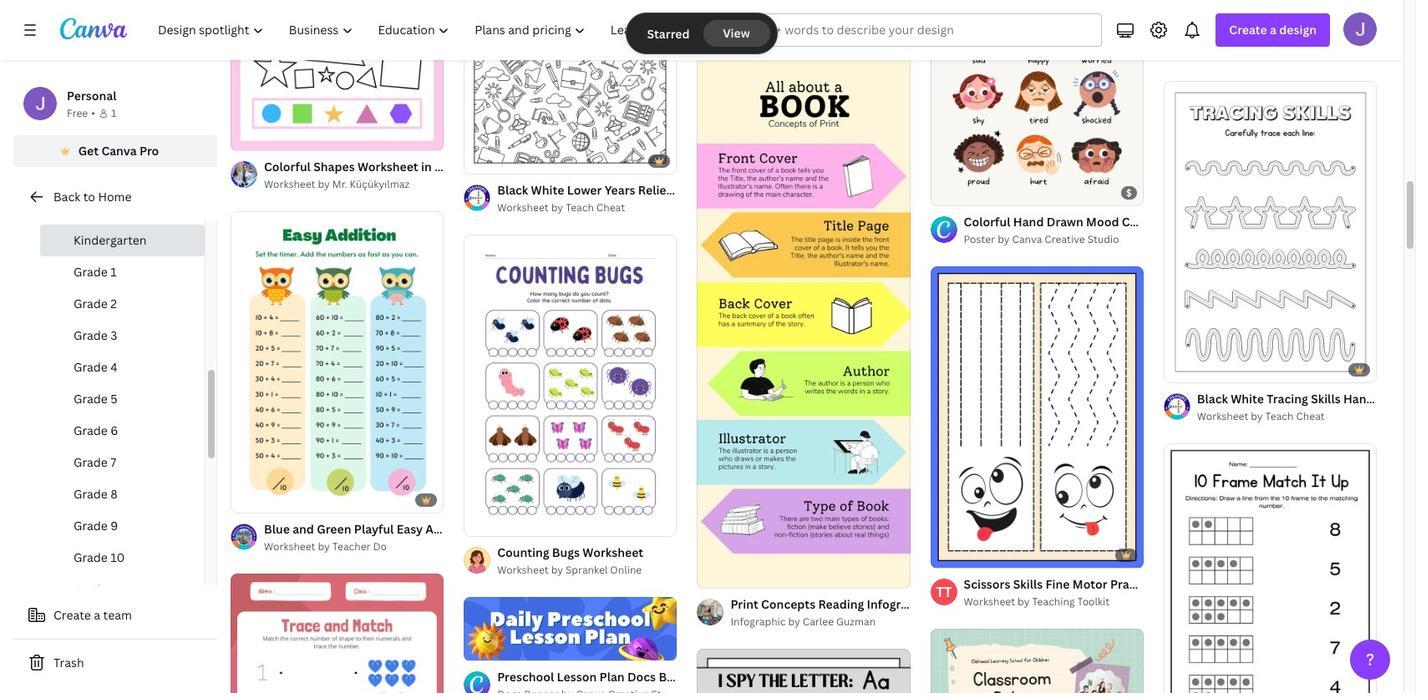 Task type: vqa. For each thing, say whether or not it's contained in the screenshot.
poster by canva creative studio
yes



Task type: locate. For each thing, give the bounding box(es) containing it.
1 vertical spatial colorful
[[948, 596, 995, 612]]

grade 2 link
[[40, 288, 205, 320]]

grade inside grade 9 link
[[74, 518, 108, 534]]

worksheet right tt link
[[964, 595, 1015, 609]]

canva left pro
[[101, 143, 137, 159]]

worksheet by teach cheat link down tracing
[[1197, 409, 1377, 426]]

1 vertical spatial create
[[53, 607, 91, 623]]

grade 5 link
[[40, 383, 205, 415]]

0 vertical spatial colorful
[[264, 159, 311, 175]]

0 vertical spatial white
[[759, 2, 792, 18]]

grade left 4
[[74, 359, 108, 375]]

reading
[[818, 596, 864, 612]]

grade left 10
[[74, 550, 108, 566]]

0 vertical spatial cheat
[[596, 200, 625, 215]]

carlee
[[803, 615, 834, 629]]

to
[[83, 189, 95, 205]]

0 horizontal spatial white
[[488, 159, 521, 175]]

a down writing numbers worksheet in purple white simple style image
[[1270, 22, 1277, 38]]

alphabet
[[837, 2, 889, 18]]

11 grade from the top
[[74, 581, 108, 597]]

grade 3
[[74, 328, 117, 343]]

worksheet by teach cheat link
[[497, 200, 677, 216], [1197, 409, 1377, 426]]

3 grade from the top
[[74, 328, 108, 343]]

1 vertical spatial of
[[1182, 363, 1192, 375]]

worksheet
[[731, 21, 782, 35], [1296, 29, 1357, 45], [1197, 47, 1248, 61], [358, 159, 418, 175], [264, 177, 315, 192], [497, 200, 549, 215], [1197, 410, 1248, 424], [478, 522, 538, 537], [264, 540, 315, 554], [583, 545, 643, 560], [497, 563, 549, 577], [964, 595, 1015, 609]]

status
[[627, 13, 777, 53]]

$
[[1126, 186, 1132, 199]]

0 horizontal spatial teach
[[566, 200, 594, 215]]

black white tracing skills handwriting  worksheet by teach cheat
[[1197, 391, 1416, 424]]

worksheet by asolomon-creates link
[[731, 20, 910, 36]]

0 horizontal spatial colorful
[[264, 159, 311, 175]]

1 horizontal spatial cheat
[[1296, 410, 1325, 424]]

tracing
[[1267, 391, 1308, 407]]

grade 11 link
[[40, 574, 205, 606]]

grade for grade 11
[[74, 581, 108, 597]]

of
[[483, 154, 492, 166], [1182, 363, 1192, 375], [949, 548, 958, 561]]

grade inside grade 1 link
[[74, 264, 108, 280]]

1 vertical spatial white
[[488, 159, 521, 175]]

colorful left shapes
[[264, 159, 311, 175]]

grade up grade 2
[[74, 264, 108, 280]]

white inside pink-white simple alphabet coloring book worksheet by asolomon-creates
[[759, 2, 792, 18]]

0 vertical spatial of
[[483, 154, 492, 166]]

7 grade from the top
[[74, 454, 108, 470]]

grade 4
[[74, 359, 118, 375]]

dani
[[1265, 47, 1288, 61]]

0 vertical spatial infographic
[[867, 596, 932, 612]]

1 vertical spatial cheat
[[1296, 410, 1325, 424]]

scissors skills fine motor practice activity worksheets in blue and cream fun creative monster style image
[[930, 267, 1144, 568]]

0 horizontal spatial of
[[483, 154, 492, 166]]

pre-school
[[74, 201, 134, 216]]

tt link
[[930, 579, 957, 606]]

grade up grade 8
[[74, 454, 108, 470]]

1 of 7 link
[[930, 267, 1144, 568]]

worksheet down cute
[[497, 200, 549, 215]]

1 horizontal spatial white
[[759, 2, 792, 18]]

grade left 5
[[74, 391, 108, 407]]

create a design button
[[1216, 13, 1330, 47]]

teacher
[[332, 540, 371, 554]]

of inside the 1 of 7 link
[[949, 548, 958, 561]]

w
[[1413, 29, 1416, 45]]

grade up create a team
[[74, 581, 108, 597]]

grade inside grade 2 link
[[74, 296, 108, 312]]

2 horizontal spatial white
[[1231, 391, 1264, 407]]

2 vertical spatial of
[[949, 548, 958, 561]]

white for pink-
[[759, 2, 792, 18]]

status containing view
[[627, 13, 777, 53]]

blue and green playful easy addition worksheet image
[[231, 212, 444, 513]]

1 horizontal spatial a
[[1270, 22, 1277, 38]]

print concepts reading infographic in colorful  rainbow style link
[[731, 595, 1079, 614]]

create
[[1229, 22, 1267, 38], [53, 607, 91, 623]]

7 up the 8 at bottom left
[[111, 454, 116, 470]]

kindergarten
[[74, 232, 147, 248]]

grade left 2
[[74, 296, 108, 312]]

worksheet down black
[[1197, 410, 1248, 424]]

0 vertical spatial create
[[1229, 22, 1267, 38]]

grade inside "grade 8" link
[[74, 486, 108, 502]]

create inside dropdown button
[[1229, 22, 1267, 38]]

worksheet down counting
[[497, 563, 549, 577]]

style inside colorful shapes worksheet in pink and white cute style worksheet by mr. küçükyılmaz
[[553, 159, 582, 175]]

playful
[[354, 522, 394, 537]]

1 horizontal spatial 3
[[1194, 363, 1199, 375]]

1 horizontal spatial in
[[935, 596, 946, 612]]

grade for grade 1
[[74, 264, 108, 280]]

green
[[317, 522, 351, 537]]

create down grade 11
[[53, 607, 91, 623]]

0 vertical spatial style
[[553, 159, 582, 175]]

colorful left rainbow
[[948, 596, 995, 612]]

2 vertical spatial in
[[935, 596, 946, 612]]

9
[[111, 518, 118, 534]]

in inside colorful shapes worksheet in pink and white cute style worksheet by mr. küçükyılmaz
[[421, 159, 432, 175]]

5 grade from the top
[[74, 391, 108, 407]]

grade left 6
[[74, 423, 108, 439]]

back
[[53, 189, 80, 205]]

3 inside grade 3 link
[[111, 328, 117, 343]]

1 vertical spatial worksheet by teach cheat link
[[1197, 409, 1377, 426]]

kindergarten numbers and counting 10 frames matching game worksheet in grey white simple style image
[[1164, 444, 1377, 693]]

0 vertical spatial teach
[[566, 200, 594, 215]]

colorful inside colorful shapes worksheet in pink and white cute style worksheet by mr. küçükyılmaz
[[264, 159, 311, 175]]

2 vertical spatial white
[[1231, 391, 1264, 407]]

cute
[[523, 159, 551, 175]]

teach
[[566, 200, 594, 215], [1265, 410, 1294, 424]]

counting bugs worksheet worksheet by sprankel online
[[497, 545, 643, 577]]

grade inside grade 4 link
[[74, 359, 108, 375]]

8 grade from the top
[[74, 486, 108, 502]]

in inside writing numbers worksheet in purple w worksheet by dani quintana
[[1360, 29, 1370, 45]]

worksheet down 'pink-' on the right
[[731, 21, 782, 35]]

2
[[111, 296, 117, 312]]

print concepts reading infographic in colorful  rainbow style image
[[697, 55, 910, 588]]

1 horizontal spatial infographic
[[867, 596, 932, 612]]

1 grade from the top
[[74, 264, 108, 280]]

of for worksheet by teaching toolkit
[[949, 548, 958, 561]]

2 grade from the top
[[74, 296, 108, 312]]

white left simple at the right
[[759, 2, 792, 18]]

guzman
[[836, 615, 876, 629]]

1 horizontal spatial 7
[[961, 548, 965, 561]]

1 vertical spatial a
[[94, 607, 100, 623]]

0 horizontal spatial worksheet by teach cheat link
[[497, 200, 677, 216]]

grade for grade 3
[[74, 328, 108, 343]]

a inside button
[[94, 607, 100, 623]]

coloring
[[892, 2, 940, 18]]

colorful shapes worksheet in pink and white cute style image
[[231, 0, 444, 151]]

writing numbers worksheet in purple w link
[[1197, 28, 1416, 46]]

0 horizontal spatial canva
[[101, 143, 137, 159]]

style inside print concepts reading infographic in colorful  rainbow style infographic by carlee guzman
[[1050, 596, 1079, 612]]

1 vertical spatial 7
[[961, 548, 965, 561]]

worksheet by teach cheat link down cute
[[497, 200, 677, 216]]

0 vertical spatial a
[[1270, 22, 1277, 38]]

1 of 27
[[476, 154, 504, 166]]

2 horizontal spatial of
[[1182, 363, 1192, 375]]

by inside writing numbers worksheet in purple w worksheet by dani quintana
[[1251, 47, 1263, 61]]

0 horizontal spatial in
[[421, 159, 432, 175]]

colorful hand drawn mood check social and emotional learning poster image
[[930, 0, 1144, 206]]

grade inside "grade 10" link
[[74, 550, 108, 566]]

0 vertical spatial worksheet by teach cheat link
[[497, 200, 677, 216]]

0 vertical spatial in
[[1360, 29, 1370, 45]]

counting
[[497, 545, 549, 560]]

in
[[1360, 29, 1370, 45], [421, 159, 432, 175], [935, 596, 946, 612]]

worksheet down shapes
[[264, 177, 315, 192]]

by
[[784, 21, 796, 35], [1251, 47, 1263, 61], [318, 177, 330, 192], [551, 200, 563, 215], [998, 232, 1010, 247], [1251, 410, 1263, 424], [318, 540, 330, 554], [551, 563, 563, 577], [1018, 595, 1030, 609], [788, 615, 800, 629]]

blue and green playful easy addition worksheet link
[[264, 521, 538, 539]]

pink-white simple alphabet coloring book link
[[731, 1, 972, 20]]

4 grade from the top
[[74, 359, 108, 375]]

0 horizontal spatial 3
[[111, 328, 117, 343]]

1 horizontal spatial teach
[[1265, 410, 1294, 424]]

grade down grade 2
[[74, 328, 108, 343]]

white right and at top
[[488, 159, 521, 175]]

style right rainbow
[[1050, 596, 1079, 612]]

grade left the 8 at bottom left
[[74, 486, 108, 502]]

0 horizontal spatial infographic
[[731, 615, 786, 629]]

of inside 1 of 27 link
[[483, 154, 492, 166]]

grade inside grade 11 'link'
[[74, 581, 108, 597]]

3 up 4
[[111, 328, 117, 343]]

1 vertical spatial in
[[421, 159, 432, 175]]

0 horizontal spatial create
[[53, 607, 91, 623]]

grade 1 link
[[40, 256, 205, 288]]

cheat inside black white tracing skills handwriting  worksheet by teach cheat
[[1296, 410, 1325, 424]]

style right cute
[[553, 159, 582, 175]]

canva left creative
[[1012, 232, 1042, 247]]

a left team
[[94, 607, 100, 623]]

white inside black white tracing skills handwriting  worksheet by teach cheat
[[1231, 391, 1264, 407]]

None search field
[[711, 13, 1102, 47]]

1 horizontal spatial style
[[1050, 596, 1079, 612]]

jacob simon image
[[1343, 13, 1377, 46]]

1 horizontal spatial of
[[949, 548, 958, 561]]

grade 6 link
[[40, 415, 205, 447]]

grade 3 link
[[40, 320, 205, 352]]

worksheet by teacher do link
[[264, 539, 444, 556]]

grade inside grade 7 link
[[74, 454, 108, 470]]

0 vertical spatial 7
[[111, 454, 116, 470]]

2 horizontal spatial in
[[1360, 29, 1370, 45]]

0 horizontal spatial style
[[553, 159, 582, 175]]

bugs
[[552, 545, 580, 560]]

0 horizontal spatial a
[[94, 607, 100, 623]]

get canva pro
[[78, 143, 159, 159]]

27
[[494, 154, 504, 166]]

Search search field
[[745, 14, 1091, 46]]

10
[[111, 550, 125, 566]]

1
[[111, 106, 116, 120], [476, 154, 480, 166], [111, 264, 117, 280], [1175, 363, 1180, 375], [942, 548, 947, 561]]

counting bugs worksheet link
[[497, 544, 643, 562]]

create down writing numbers worksheet in purple white simple style image
[[1229, 22, 1267, 38]]

a inside dropdown button
[[1270, 22, 1277, 38]]

worksheet down blue on the left of page
[[264, 540, 315, 554]]

0 vertical spatial 3
[[111, 328, 117, 343]]

grade 8 link
[[40, 479, 205, 510]]

1 horizontal spatial worksheet by teach cheat link
[[1197, 409, 1377, 426]]

black white i spy alphabet letters worksheets image
[[697, 649, 910, 693]]

white inside colorful shapes worksheet in pink and white cute style worksheet by mr. küçükyılmaz
[[488, 159, 521, 175]]

1 horizontal spatial create
[[1229, 22, 1267, 38]]

back to home
[[53, 189, 132, 205]]

0 vertical spatial canva
[[101, 143, 137, 159]]

worksheet up online
[[583, 545, 643, 560]]

6
[[111, 423, 118, 439]]

grade inside grade 3 link
[[74, 328, 108, 343]]

1 horizontal spatial colorful
[[948, 596, 995, 612]]

in for purple
[[1360, 29, 1370, 45]]

white right black
[[1231, 391, 1264, 407]]

grade
[[74, 264, 108, 280], [74, 296, 108, 312], [74, 328, 108, 343], [74, 359, 108, 375], [74, 391, 108, 407], [74, 423, 108, 439], [74, 454, 108, 470], [74, 486, 108, 502], [74, 518, 108, 534], [74, 550, 108, 566], [74, 581, 108, 597]]

8
[[111, 486, 118, 502]]

grade inside grade 6 link
[[74, 423, 108, 439]]

7 up print concepts reading infographic in colorful  rainbow style link
[[961, 548, 965, 561]]

studio
[[1088, 232, 1119, 247]]

worksheet up küçükyilmaz
[[358, 159, 418, 175]]

create inside button
[[53, 607, 91, 623]]

colorful
[[264, 159, 311, 175], [948, 596, 995, 612]]

grade left 9
[[74, 518, 108, 534]]

colorful shapes worksheet in pink and white cute style worksheet by mr. küçükyılmaz
[[264, 159, 582, 192]]

grade for grade 8
[[74, 486, 108, 502]]

worksheet up the quintana
[[1296, 29, 1357, 45]]

9 grade from the top
[[74, 518, 108, 534]]

preschool lesson plan docs banner in blue yellow orange 3d style image
[[464, 597, 677, 661]]

6 grade from the top
[[74, 423, 108, 439]]

white
[[759, 2, 792, 18], [488, 159, 521, 175], [1231, 391, 1264, 407]]

1 vertical spatial 3
[[1194, 363, 1199, 375]]

toolkit
[[1077, 595, 1110, 609]]

grade inside grade 5 link
[[74, 391, 108, 407]]

1 vertical spatial canva
[[1012, 232, 1042, 247]]

1 vertical spatial style
[[1050, 596, 1079, 612]]

writing
[[1197, 29, 1238, 45]]

1 vertical spatial teach
[[1265, 410, 1294, 424]]

1 horizontal spatial canva
[[1012, 232, 1042, 247]]

3 up black
[[1194, 363, 1199, 375]]

blue
[[264, 522, 290, 537]]

book
[[943, 2, 972, 18]]

10 grade from the top
[[74, 550, 108, 566]]



Task type: describe. For each thing, give the bounding box(es) containing it.
team
[[103, 607, 132, 623]]

teach inside black white tracing skills handwriting  worksheet by teach cheat
[[1265, 410, 1294, 424]]

in inside print concepts reading infographic in colorful  rainbow style infographic by carlee guzman
[[935, 596, 946, 612]]

a for team
[[94, 607, 100, 623]]

of inside "1 of 3" link
[[1182, 363, 1192, 375]]

grade 11
[[74, 581, 123, 597]]

print concepts reading infographic in colorful  rainbow style infographic by carlee guzman
[[731, 596, 1079, 629]]

starred
[[647, 25, 690, 41]]

worksheet inside pink-white simple alphabet coloring book worksheet by asolomon-creates
[[731, 21, 782, 35]]

handwriting
[[1343, 391, 1413, 407]]

worksheet by teaching toolkit link
[[964, 594, 1144, 611]]

worksheet down writing
[[1197, 47, 1248, 61]]

worksheet by teach cheat
[[497, 200, 625, 215]]

1 of 3
[[1175, 363, 1199, 375]]

print
[[731, 596, 758, 612]]

grade 10
[[74, 550, 125, 566]]

home
[[98, 189, 132, 205]]

trash link
[[13, 647, 217, 680]]

pre-
[[74, 201, 97, 216]]

pink-white simple alphabet coloring book worksheet by asolomon-creates
[[731, 2, 972, 35]]

skills
[[1311, 391, 1341, 407]]

teaching
[[1032, 595, 1075, 609]]

by inside pink-white simple alphabet coloring book worksheet by asolomon-creates
[[784, 21, 796, 35]]

creates
[[853, 21, 890, 35]]

grade for grade 4
[[74, 359, 108, 375]]

quintana
[[1290, 47, 1334, 61]]

create a team button
[[13, 599, 217, 632]]

purple
[[1373, 29, 1411, 45]]

by inside colorful shapes worksheet in pink and white cute style worksheet by mr. küçükyılmaz
[[318, 177, 330, 192]]

black white tracing skills handwriting link
[[1197, 390, 1416, 409]]

0 horizontal spatial cheat
[[596, 200, 625, 215]]

worksheet up counting
[[478, 522, 538, 537]]

numbers
[[1241, 29, 1293, 45]]

worksheet by sprankel online link
[[497, 562, 643, 579]]

poster
[[964, 232, 995, 247]]

worksheet by teach cheat link for 1 of 27
[[497, 200, 677, 216]]

design
[[1279, 22, 1317, 38]]

pre-school link
[[40, 193, 205, 225]]

easy
[[397, 522, 423, 537]]

writing numbers worksheet in purple w worksheet by dani quintana
[[1197, 29, 1416, 61]]

free
[[67, 106, 88, 120]]

worksheet by mr. küçükyılmaz link
[[264, 177, 444, 193]]

of for worksheet by teach cheat
[[483, 154, 492, 166]]

3 inside "1 of 3" link
[[1194, 363, 1199, 375]]

black
[[1197, 391, 1228, 407]]

free •
[[67, 106, 95, 120]]

in for pink
[[421, 159, 432, 175]]

black white lower years relief substitute teacher bundle worksheets image
[[464, 0, 677, 174]]

canva inside button
[[101, 143, 137, 159]]

by inside counting bugs worksheet worksheet by sprankel online
[[551, 563, 563, 577]]

teaching toolkit element
[[930, 579, 957, 606]]

grade 7
[[74, 454, 116, 470]]

online
[[610, 563, 642, 577]]

trash
[[53, 655, 84, 671]]

4
[[111, 359, 118, 375]]

grade 6
[[74, 423, 118, 439]]

concepts
[[761, 596, 816, 612]]

worksheet by teaching toolkit
[[964, 595, 1110, 609]]

white for black
[[1231, 391, 1264, 407]]

1 for 1
[[111, 106, 116, 120]]

grade for grade 7
[[74, 454, 108, 470]]

counting bugs worksheet image
[[464, 235, 677, 536]]

worksheet by teach cheat link for 1 of 3
[[1197, 409, 1377, 426]]

and
[[293, 522, 314, 537]]

pink-
[[731, 2, 759, 18]]

and
[[462, 159, 485, 175]]

colorful inside print concepts reading infographic in colorful  rainbow style infographic by carlee guzman
[[948, 596, 995, 612]]

grade 9
[[74, 518, 118, 534]]

school
[[97, 201, 134, 216]]

colorful shapes worksheet in pink and white cute style link
[[264, 158, 582, 177]]

writing numbers worksheet in purple white simple style image
[[1164, 0, 1377, 20]]

1 for 1 of 3
[[1175, 363, 1180, 375]]

creative
[[1045, 232, 1085, 247]]

grade 2
[[74, 296, 117, 312]]

by inside black white tracing skills handwriting  worksheet by teach cheat
[[1251, 410, 1263, 424]]

get
[[78, 143, 99, 159]]

grade for grade 2
[[74, 296, 108, 312]]

by inside blue and green playful easy addition worksheet worksheet by teacher do
[[318, 540, 330, 554]]

1 for 1 of 7
[[942, 548, 947, 561]]

grade for grade 6
[[74, 423, 108, 439]]

create for create a design
[[1229, 22, 1267, 38]]

get canva pro button
[[13, 135, 217, 167]]

grade 4 link
[[40, 352, 205, 383]]

1 of 3 link
[[1164, 81, 1377, 383]]

worksheet by dani quintana link
[[1197, 46, 1377, 63]]

shapes
[[313, 159, 355, 175]]

1 of 7
[[942, 548, 965, 561]]

mr.
[[332, 177, 347, 192]]

a for design
[[1270, 22, 1277, 38]]

by inside print concepts reading infographic in colorful  rainbow style infographic by carlee guzman
[[788, 615, 800, 629]]

grade 7 link
[[40, 447, 205, 479]]

top level navigation element
[[147, 13, 671, 47]]

view
[[723, 25, 750, 41]]

worksheet inside black white tracing skills handwriting  worksheet by teach cheat
[[1197, 410, 1248, 424]]

black white tracing skills handwriting worksheets image
[[1164, 81, 1377, 383]]

grade for grade 9
[[74, 518, 108, 534]]

1 vertical spatial infographic
[[731, 615, 786, 629]]

grade 1
[[74, 264, 117, 280]]

teaching toolkit image
[[930, 579, 957, 606]]

simple
[[795, 2, 834, 18]]

do
[[373, 540, 387, 554]]

pro
[[139, 143, 159, 159]]

1 of 27 link
[[464, 0, 677, 174]]

asolomon-
[[799, 21, 853, 35]]

colorful fun trace and match worksheet image
[[231, 574, 444, 693]]

11
[[111, 581, 123, 597]]

5
[[111, 391, 117, 407]]

sprankel
[[566, 563, 608, 577]]

create for create a team
[[53, 607, 91, 623]]

1 for 1 of 27
[[476, 154, 480, 166]]

view button
[[703, 20, 770, 47]]

create a design
[[1229, 22, 1317, 38]]

0 horizontal spatial 7
[[111, 454, 116, 470]]

grade for grade 10
[[74, 550, 108, 566]]

grade for grade 5
[[74, 391, 108, 407]]

blue and green playful easy addition worksheet worksheet by teacher do
[[264, 522, 538, 554]]

poster by canva creative studio link
[[964, 232, 1144, 248]]



